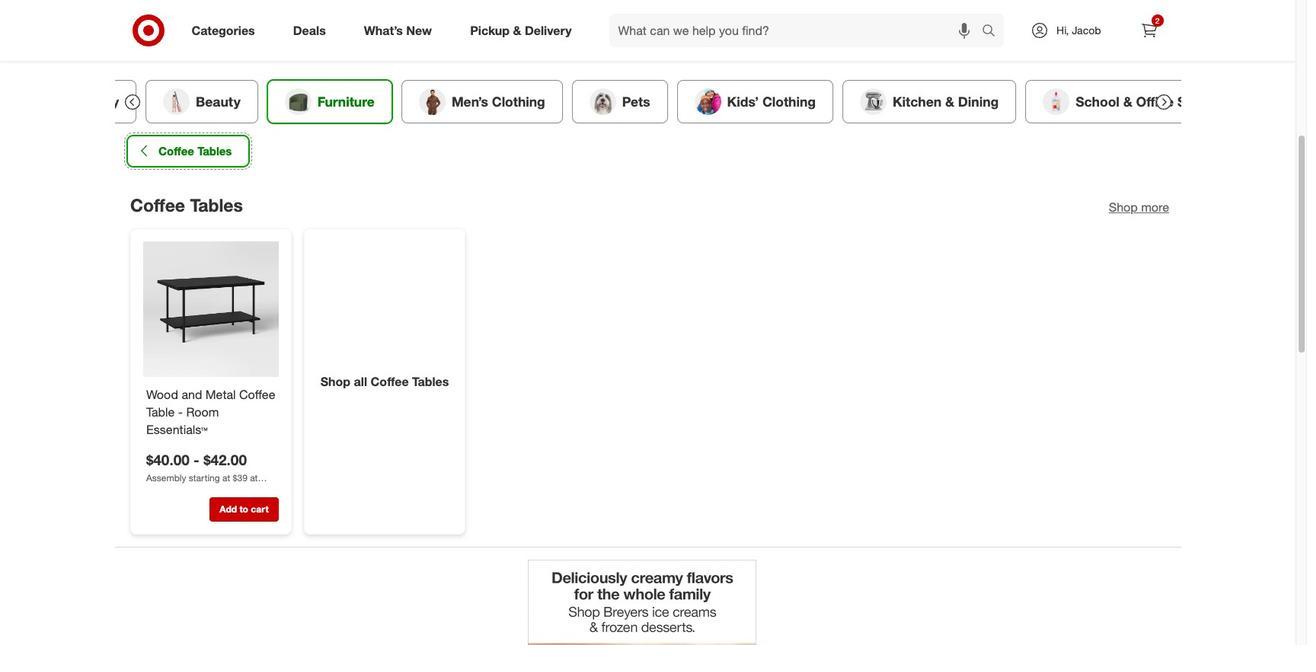Task type: locate. For each thing, give the bounding box(es) containing it.
tables inside button
[[197, 144, 232, 158]]

coffee tables down beauty button
[[158, 144, 232, 158]]

0 horizontal spatial -
[[178, 404, 182, 419]]

2 link
[[1133, 14, 1166, 47]]

$40.00
[[146, 450, 189, 468]]

2 clothing from the left
[[762, 93, 816, 109]]

1 horizontal spatial -
[[193, 450, 199, 468]]

kitchen & dining button
[[842, 80, 1016, 123]]

tables down beauty
[[197, 144, 232, 158]]

add to cart
[[219, 504, 268, 515]]

0 vertical spatial shop
[[1109, 199, 1138, 215]]

& right pickup
[[513, 23, 521, 38]]

0 vertical spatial -
[[178, 404, 182, 419]]

essentials™
[[146, 422, 207, 437]]

shop left all
[[320, 374, 350, 389]]

may
[[665, 30, 688, 45]]

school & office supplies
[[1076, 93, 1232, 109]]

2 at from the left
[[250, 472, 257, 484]]

1 horizontal spatial &
[[945, 93, 954, 109]]

1 clothing from the left
[[492, 93, 545, 109]]

dining
[[958, 93, 999, 109]]

search button
[[975, 14, 1012, 50]]

& for pickup
[[513, 23, 521, 38]]

wood and metal coffee table - room essentials™ image
[[143, 241, 278, 377], [143, 241, 278, 377]]

like
[[717, 30, 735, 45]]

coffee down beauty button
[[158, 144, 194, 158]]

1 vertical spatial -
[[193, 450, 199, 468]]

1 horizontal spatial clothing
[[762, 93, 816, 109]]

& inside the 'kitchen & dining' button
[[945, 93, 954, 109]]

coffee right metal
[[239, 387, 275, 402]]

1 horizontal spatial shop
[[1109, 199, 1138, 215]]

kitchen & dining
[[893, 93, 999, 109]]

$40.00 - $42.00 assembly starting at $39 at target.com/assembly
[[146, 450, 257, 497]]

1 at from the left
[[222, 472, 230, 484]]

also
[[691, 30, 713, 45]]

delivery
[[525, 23, 572, 38]]

all
[[354, 374, 367, 389]]

new
[[406, 23, 432, 38]]

kids' clothing
[[727, 93, 816, 109]]

$42.00
[[203, 450, 246, 468]]

0 horizontal spatial at
[[222, 472, 230, 484]]

top
[[561, 30, 582, 45]]

metal
[[205, 387, 235, 402]]

wood
[[146, 387, 178, 402]]

coffee tables down coffee tables button
[[130, 194, 242, 215]]

coffee tables
[[158, 144, 232, 158], [130, 194, 242, 215]]

at right $39
[[250, 472, 257, 484]]

tables right all
[[412, 374, 449, 389]]

pets
[[622, 93, 650, 109]]

pickup & delivery link
[[457, 14, 591, 47]]

at left $39
[[222, 472, 230, 484]]

clothing right kids'
[[762, 93, 816, 109]]

men's clothing
[[451, 93, 545, 109]]

& left office
[[1123, 93, 1132, 109]]

jacob
[[1072, 24, 1101, 37]]

furniture button
[[267, 80, 392, 123]]

add
[[219, 504, 237, 515]]

shop
[[1109, 199, 1138, 215], [320, 374, 350, 389]]

hi,
[[1057, 24, 1069, 37]]

1 horizontal spatial at
[[250, 472, 257, 484]]

What can we help you find? suggestions appear below search field
[[609, 14, 986, 47]]

$39
[[232, 472, 247, 484]]

kitchen
[[893, 93, 941, 109]]

& left dining
[[945, 93, 954, 109]]

and
[[181, 387, 202, 402]]

baby button
[[36, 80, 136, 123]]

school & office supplies button
[[1025, 80, 1249, 123]]

wood and metal coffee table - room essentials™ link
[[146, 386, 275, 438]]

search
[[975, 24, 1012, 39]]

& inside school & office supplies button
[[1123, 93, 1132, 109]]

men's clothing button
[[401, 80, 563, 123]]

room
[[186, 404, 219, 419]]

what's new link
[[351, 14, 451, 47]]

shop inside button
[[1109, 199, 1138, 215]]

0 horizontal spatial shop
[[320, 374, 350, 389]]

2 horizontal spatial &
[[1123, 93, 1132, 109]]

- up essentials™
[[178, 404, 182, 419]]

beauty button
[[145, 80, 258, 123]]

at
[[222, 472, 230, 484], [250, 472, 257, 484]]

shop for shop more
[[1109, 199, 1138, 215]]

0 horizontal spatial &
[[513, 23, 521, 38]]

pickup & delivery
[[470, 23, 572, 38]]

add to cart button
[[209, 498, 278, 522]]

shop left more at the right top of the page
[[1109, 199, 1138, 215]]

0 horizontal spatial clothing
[[492, 93, 545, 109]]

clothing
[[492, 93, 545, 109], [762, 93, 816, 109]]

you may also like
[[641, 30, 735, 45]]

cart
[[250, 504, 268, 515]]

coffee inside button
[[158, 144, 194, 158]]

coffee
[[158, 144, 194, 158], [130, 194, 185, 215], [370, 374, 408, 389], [239, 387, 275, 402]]

assembly
[[146, 472, 186, 484]]

& inside pickup & delivery 'link'
[[513, 23, 521, 38]]

clothing for kids' clothing
[[762, 93, 816, 109]]

you
[[641, 30, 661, 45]]

0 vertical spatial tables
[[197, 144, 232, 158]]

0 vertical spatial coffee tables
[[158, 144, 232, 158]]

1 vertical spatial shop
[[320, 374, 350, 389]]

coffee tables inside button
[[158, 144, 232, 158]]

school
[[1076, 93, 1120, 109]]

clothing right men's
[[492, 93, 545, 109]]

coffee tables button
[[127, 135, 249, 167]]

&
[[513, 23, 521, 38], [945, 93, 954, 109], [1123, 93, 1132, 109]]

- up "starting"
[[193, 450, 199, 468]]

-
[[178, 404, 182, 419], [193, 450, 199, 468]]

tables down coffee tables button
[[190, 194, 242, 215]]

tables
[[197, 144, 232, 158], [190, 194, 242, 215], [412, 374, 449, 389]]

furniture
[[317, 93, 374, 109]]



Task type: describe. For each thing, give the bounding box(es) containing it.
- inside wood and metal coffee table - room essentials™
[[178, 404, 182, 419]]

what's
[[364, 23, 403, 38]]

beauty
[[195, 93, 240, 109]]

coffee right all
[[370, 374, 408, 389]]

2 vertical spatial tables
[[412, 374, 449, 389]]

hi, jacob
[[1057, 24, 1101, 37]]

kids' clothing button
[[677, 80, 833, 123]]

what's new
[[364, 23, 432, 38]]

coffee inside wood and metal coffee table - room essentials™
[[239, 387, 275, 402]]

more
[[1141, 199, 1169, 215]]

clothing for men's clothing
[[492, 93, 545, 109]]

assembly starting at $39 at target.com/assembly button
[[146, 472, 278, 497]]

categories link
[[179, 14, 274, 47]]

shop more
[[1109, 199, 1169, 215]]

men's
[[451, 93, 488, 109]]

supplies
[[1177, 93, 1232, 109]]

top sellers link
[[552, 23, 632, 55]]

shop for shop all coffee tables
[[320, 374, 350, 389]]

categories
[[192, 23, 255, 38]]

& for school
[[1123, 93, 1132, 109]]

- inside $40.00 - $42.00 assembly starting at $39 at target.com/assembly
[[193, 450, 199, 468]]

sellers
[[585, 30, 623, 45]]

baby
[[86, 93, 118, 109]]

1 vertical spatial tables
[[190, 194, 242, 215]]

deals link
[[280, 14, 345, 47]]

deals
[[293, 23, 326, 38]]

1 vertical spatial coffee tables
[[130, 194, 242, 215]]

to
[[239, 504, 248, 515]]

shop more button
[[1109, 199, 1169, 216]]

advertisement region
[[528, 560, 756, 645]]

table
[[146, 404, 174, 419]]

kids'
[[727, 93, 758, 109]]

starting
[[188, 472, 220, 484]]

pets button
[[572, 80, 668, 123]]

office
[[1136, 93, 1174, 109]]

pickup
[[470, 23, 510, 38]]

top sellers
[[561, 30, 623, 45]]

wood and metal coffee table - room essentials™
[[146, 387, 275, 437]]

2
[[1156, 16, 1160, 25]]

& for kitchen
[[945, 93, 954, 109]]

shop all coffee tables
[[320, 374, 449, 389]]

coffee down coffee tables button
[[130, 194, 185, 215]]

you may also like link
[[632, 23, 744, 55]]

target.com/assembly
[[146, 485, 233, 497]]



Task type: vqa. For each thing, say whether or not it's contained in the screenshot.
the season at the right bottom of page
no



